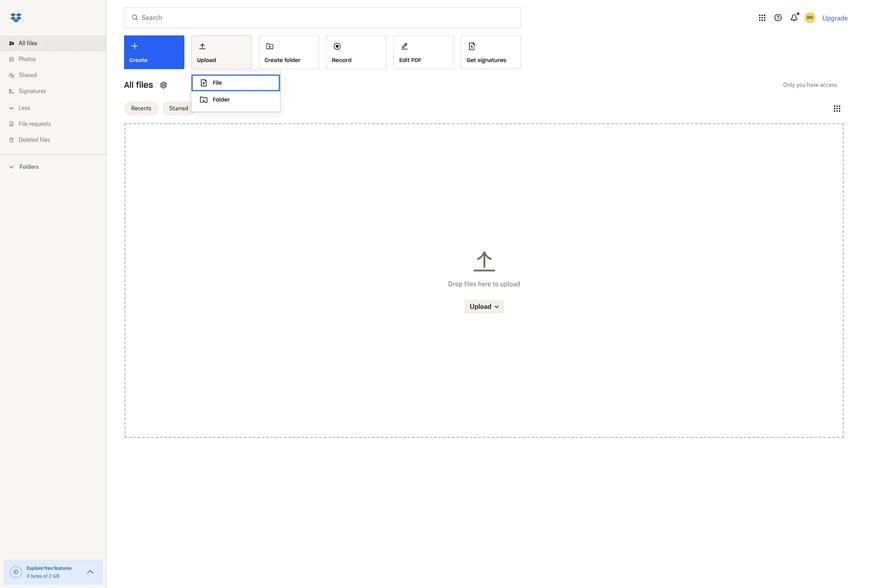 Task type: vqa. For each thing, say whether or not it's contained in the screenshot.
an inside the choose an image format to convert files to
no



Task type: describe. For each thing, give the bounding box(es) containing it.
less
[[19, 105, 30, 111]]

upload
[[197, 57, 216, 63]]

quota usage element
[[9, 565, 23, 579]]

have
[[807, 82, 819, 88]]

starred
[[169, 105, 188, 111]]

1 vertical spatial all
[[124, 80, 134, 90]]

deleted files link
[[7, 132, 106, 148]]

folders
[[20, 164, 39, 170]]

upload
[[500, 280, 520, 288]]

record
[[332, 57, 352, 63]]

signatures
[[478, 57, 507, 63]]

files inside list item
[[27, 40, 37, 47]]

signatures link
[[7, 83, 106, 99]]

files up recents
[[136, 80, 153, 90]]

upload button
[[192, 35, 252, 69]]

folder
[[213, 96, 230, 103]]

only you have access
[[783, 82, 837, 88]]

edit pdf button
[[394, 35, 454, 69]]

2
[[49, 574, 51, 579]]

files left here
[[464, 280, 477, 288]]

to
[[493, 280, 499, 288]]

deleted
[[19, 137, 38, 143]]

files right deleted
[[40, 137, 50, 143]]

you
[[797, 82, 806, 88]]

1 horizontal spatial all files
[[124, 80, 153, 90]]

get signatures button
[[461, 35, 521, 69]]

signatures
[[19, 88, 46, 94]]

folder
[[285, 57, 301, 63]]

record button
[[326, 35, 387, 69]]

edit pdf
[[399, 57, 422, 63]]



Task type: locate. For each thing, give the bounding box(es) containing it.
files
[[27, 40, 37, 47], [136, 80, 153, 90], [40, 137, 50, 143], [464, 280, 477, 288]]

1 vertical spatial all files
[[124, 80, 153, 90]]

0 vertical spatial all files
[[19, 40, 37, 47]]

file for file
[[213, 79, 222, 86]]

files up photos
[[27, 40, 37, 47]]

drop files here to upload
[[448, 280, 520, 288]]

gb
[[53, 574, 59, 579]]

create folder button
[[259, 35, 319, 69]]

file up folder
[[213, 79, 222, 86]]

get signatures
[[467, 57, 507, 63]]

photos link
[[7, 51, 106, 67]]

file requests link
[[7, 116, 106, 132]]

folder menu item
[[192, 91, 280, 108]]

all files up photos
[[19, 40, 37, 47]]

0 vertical spatial all
[[19, 40, 25, 47]]

get
[[467, 57, 476, 63]]

shared link
[[7, 67, 106, 83]]

0
[[27, 574, 30, 579]]

all files inside list item
[[19, 40, 37, 47]]

all files up recents
[[124, 80, 153, 90]]

all up photos
[[19, 40, 25, 47]]

all up recents
[[124, 80, 134, 90]]

less image
[[7, 104, 16, 113]]

file requests
[[19, 121, 51, 127]]

file for file requests
[[19, 121, 28, 127]]

all files list item
[[0, 35, 106, 51]]

upgrade
[[823, 14, 848, 21]]

starred button
[[162, 101, 195, 115]]

0 vertical spatial file
[[213, 79, 222, 86]]

0 horizontal spatial all files
[[19, 40, 37, 47]]

shared
[[19, 72, 37, 78]]

all files link
[[7, 35, 106, 51]]

dropbox image
[[7, 9, 25, 27]]

requests
[[29, 121, 51, 127]]

here
[[478, 280, 491, 288]]

list
[[0, 30, 106, 154]]

bytes
[[31, 574, 42, 579]]

recents button
[[124, 101, 159, 115]]

edit
[[399, 57, 410, 63]]

create
[[265, 57, 283, 63]]

photos
[[19, 56, 36, 63]]

file
[[213, 79, 222, 86], [19, 121, 28, 127]]

access
[[820, 82, 837, 88]]

0 horizontal spatial file
[[19, 121, 28, 127]]

only
[[783, 82, 795, 88]]

drop
[[448, 280, 463, 288]]

file menu item
[[192, 74, 280, 91]]

all inside list item
[[19, 40, 25, 47]]

folders button
[[0, 160, 106, 173]]

deleted files
[[19, 137, 50, 143]]

features
[[54, 566, 72, 571]]

all
[[19, 40, 25, 47], [124, 80, 134, 90]]

1 horizontal spatial file
[[213, 79, 222, 86]]

free
[[44, 566, 53, 571]]

file inside menu item
[[213, 79, 222, 86]]

create folder
[[265, 57, 301, 63]]

recents
[[131, 105, 151, 111]]

pdf
[[411, 57, 422, 63]]

0 horizontal spatial all
[[19, 40, 25, 47]]

upgrade link
[[823, 14, 848, 21]]

explore free features 0 bytes of 2 gb
[[27, 566, 72, 579]]

file down less
[[19, 121, 28, 127]]

explore
[[27, 566, 43, 571]]

1 vertical spatial file
[[19, 121, 28, 127]]

1 horizontal spatial all
[[124, 80, 134, 90]]

list containing all files
[[0, 30, 106, 154]]

of
[[43, 574, 47, 579]]

all files
[[19, 40, 37, 47], [124, 80, 153, 90]]



